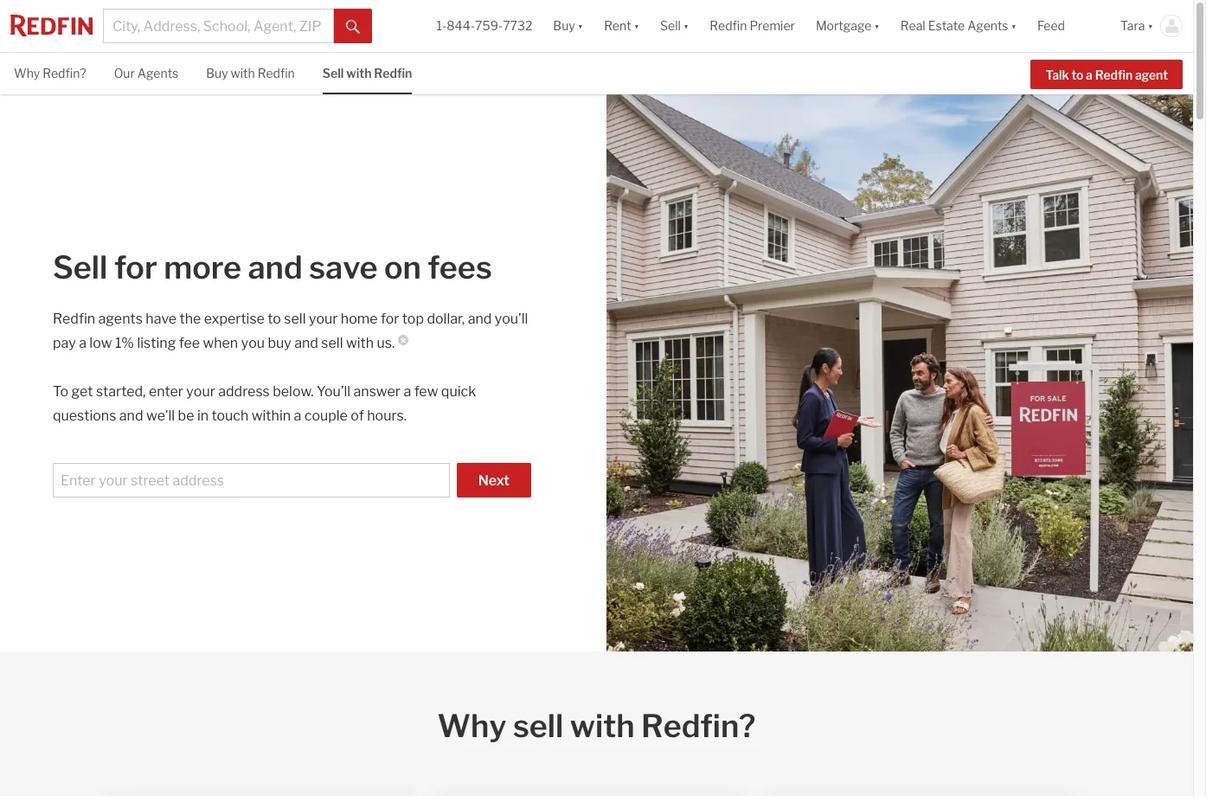 Task type: describe. For each thing, give the bounding box(es) containing it.
rent
[[604, 19, 632, 33]]

sell for sell with redfin
[[323, 66, 344, 80]]

within
[[252, 408, 291, 424]]

answer
[[354, 383, 401, 400]]

sell for sell ▾
[[660, 19, 681, 33]]

buy ▾
[[553, 19, 583, 33]]

talk
[[1046, 67, 1070, 82]]

a left few
[[404, 383, 411, 400]]

real estate agents ▾ link
[[901, 0, 1017, 52]]

buy ▾ button
[[553, 0, 583, 52]]

enter
[[149, 383, 183, 400]]

on
[[384, 248, 421, 286]]

pay
[[53, 335, 76, 351]]

for inside redfin agents have the expertise to sell your home for top dollar, and you'll pay a low 1% listing fee when you buy and sell with us.
[[381, 311, 399, 327]]

mortgage ▾ button
[[816, 0, 880, 52]]

1-
[[437, 19, 447, 33]]

1 vertical spatial agents
[[137, 66, 179, 80]]

real estate agents ▾
[[901, 19, 1017, 33]]

when
[[203, 335, 238, 351]]

1 vertical spatial sell
[[321, 335, 343, 351]]

agents
[[98, 311, 143, 327]]

why for why redfin?
[[14, 66, 40, 80]]

touch
[[212, 408, 249, 424]]

buy for buy ▾
[[553, 19, 575, 33]]

our
[[114, 66, 135, 80]]

1%
[[115, 335, 134, 351]]

of
[[351, 408, 364, 424]]

next
[[478, 473, 510, 489]]

with inside redfin agents have the expertise to sell your home for top dollar, and you'll pay a low 1% listing fee when you buy and sell with us.
[[346, 335, 374, 351]]

redfin? inside why redfin? link
[[43, 66, 86, 80]]

dollar,
[[427, 311, 465, 327]]

buy ▾ button
[[543, 0, 594, 52]]

hours.
[[367, 408, 407, 424]]

fee
[[179, 335, 200, 351]]

tara ▾
[[1121, 19, 1154, 33]]

rent ▾ button
[[604, 0, 640, 52]]

a inside button
[[1086, 67, 1093, 82]]

agent
[[1135, 67, 1168, 82]]

your inside redfin agents have the expertise to sell your home for top dollar, and you'll pay a low 1% listing fee when you buy and sell with us.
[[309, 311, 338, 327]]

you'll
[[317, 383, 351, 400]]

buy with redfin
[[206, 66, 295, 80]]

expertise
[[204, 311, 265, 327]]

Enter your street address search field
[[53, 463, 450, 498]]

buy with redfin link
[[206, 53, 295, 92]]

▾ for tara ▾
[[1148, 19, 1154, 33]]

more
[[164, 248, 241, 286]]

0 horizontal spatial for
[[114, 248, 157, 286]]

few
[[414, 383, 438, 400]]

to inside button
[[1072, 67, 1084, 82]]

premier
[[750, 19, 795, 33]]

next button
[[457, 463, 531, 498]]

started,
[[96, 383, 146, 400]]

us.
[[377, 335, 395, 351]]

fees
[[428, 248, 492, 286]]

and inside to get started, enter your address below. you'll answer a few quick questions and we'll be in touch within a couple of hours.
[[119, 408, 143, 424]]

be
[[178, 408, 194, 424]]

feed button
[[1027, 0, 1110, 52]]

disclaimer image
[[398, 335, 409, 345]]

why for why sell with redfin?
[[438, 707, 507, 745]]

▾ for rent ▾
[[634, 19, 640, 33]]

couple
[[304, 408, 348, 424]]

estate
[[928, 19, 965, 33]]

to inside redfin agents have the expertise to sell your home for top dollar, and you'll pay a low 1% listing fee when you buy and sell with us.
[[268, 311, 281, 327]]



Task type: vqa. For each thing, say whether or not it's contained in the screenshot.
"Top"
yes



Task type: locate. For each thing, give the bounding box(es) containing it.
buy inside buy ▾ dropdown button
[[553, 19, 575, 33]]

why sell with redfin?
[[438, 707, 756, 745]]

and left you'll
[[468, 311, 492, 327]]

quick
[[441, 383, 476, 400]]

0 horizontal spatial agents
[[137, 66, 179, 80]]

redfin premier button
[[700, 0, 806, 52]]

a inside redfin agents have the expertise to sell your home for top dollar, and you'll pay a low 1% listing fee when you buy and sell with us.
[[79, 335, 86, 351]]

listing
[[137, 335, 176, 351]]

redfin inside redfin agents have the expertise to sell your home for top dollar, and you'll pay a low 1% listing fee when you buy and sell with us.
[[53, 311, 95, 327]]

our agents link
[[114, 53, 179, 92]]

sell up agents
[[53, 248, 108, 286]]

buy
[[268, 335, 291, 351]]

0 horizontal spatial sell
[[53, 248, 108, 286]]

in
[[197, 408, 209, 424]]

to
[[53, 383, 68, 400]]

sell right rent ▾
[[660, 19, 681, 33]]

1 vertical spatial why
[[438, 707, 507, 745]]

0 vertical spatial sell
[[284, 311, 306, 327]]

tara
[[1121, 19, 1146, 33]]

rent ▾
[[604, 19, 640, 33]]

save
[[309, 248, 378, 286]]

sell with redfin
[[323, 66, 412, 80]]

submit search image
[[346, 20, 360, 34]]

real
[[901, 19, 926, 33]]

4 ▾ from the left
[[874, 19, 880, 33]]

sell inside dropdown button
[[660, 19, 681, 33]]

agents right our
[[137, 66, 179, 80]]

redfin?
[[43, 66, 86, 80], [641, 707, 756, 745]]

0 horizontal spatial redfin?
[[43, 66, 86, 80]]

1 vertical spatial redfin?
[[641, 707, 756, 745]]

we'll
[[146, 408, 175, 424]]

sell ▾
[[660, 19, 689, 33]]

2 horizontal spatial sell
[[660, 19, 681, 33]]

City, Address, School, Agent, ZIP search field
[[103, 9, 334, 43]]

get
[[71, 383, 93, 400]]

sell ▾ button
[[660, 0, 689, 52]]

sell right buy with redfin
[[323, 66, 344, 80]]

a left low
[[79, 335, 86, 351]]

▾ for sell ▾
[[684, 19, 689, 33]]

agents inside dropdown button
[[968, 19, 1009, 33]]

1 horizontal spatial sell
[[323, 66, 344, 80]]

▾ left rent
[[578, 19, 583, 33]]

for
[[114, 248, 157, 286], [381, 311, 399, 327]]

3 ▾ from the left
[[684, 19, 689, 33]]

top
[[402, 311, 424, 327]]

and
[[248, 248, 303, 286], [468, 311, 492, 327], [294, 335, 318, 351], [119, 408, 143, 424]]

the
[[180, 311, 201, 327]]

and down started,
[[119, 408, 143, 424]]

▾
[[578, 19, 583, 33], [634, 19, 640, 33], [684, 19, 689, 33], [874, 19, 880, 33], [1011, 19, 1017, 33], [1148, 19, 1154, 33]]

sell for more and save on fees
[[53, 248, 492, 286]]

a
[[1086, 67, 1093, 82], [79, 335, 86, 351], [404, 383, 411, 400], [294, 408, 301, 424]]

for up agents
[[114, 248, 157, 286]]

sell
[[284, 311, 306, 327], [321, 335, 343, 351], [513, 707, 564, 745]]

buy for buy with redfin
[[206, 66, 228, 80]]

for left top
[[381, 311, 399, 327]]

agents right estate
[[968, 19, 1009, 33]]

1 horizontal spatial why
[[438, 707, 507, 745]]

6 ▾ from the left
[[1148, 19, 1154, 33]]

0 vertical spatial buy
[[553, 19, 575, 33]]

1 horizontal spatial buy
[[553, 19, 575, 33]]

1 vertical spatial sell
[[323, 66, 344, 80]]

to
[[1072, 67, 1084, 82], [268, 311, 281, 327]]

▾ right rent ▾
[[684, 19, 689, 33]]

questions
[[53, 408, 116, 424]]

buy
[[553, 19, 575, 33], [206, 66, 228, 80]]

real estate agents ▾ button
[[890, 0, 1027, 52]]

1 horizontal spatial for
[[381, 311, 399, 327]]

redfin premier
[[710, 19, 795, 33]]

1-844-759-7732
[[437, 19, 533, 33]]

2 vertical spatial sell
[[53, 248, 108, 286]]

▾ right mortgage
[[874, 19, 880, 33]]

0 horizontal spatial why
[[14, 66, 40, 80]]

have
[[146, 311, 177, 327]]

0 vertical spatial your
[[309, 311, 338, 327]]

redfin
[[710, 19, 747, 33], [258, 66, 295, 80], [374, 66, 412, 80], [1095, 67, 1133, 82], [53, 311, 95, 327]]

1 horizontal spatial agents
[[968, 19, 1009, 33]]

agents
[[968, 19, 1009, 33], [137, 66, 179, 80]]

a down 'below.'
[[294, 408, 301, 424]]

1 vertical spatial to
[[268, 311, 281, 327]]

▾ for mortgage ▾
[[874, 19, 880, 33]]

sell for sell for more and save on fees
[[53, 248, 108, 286]]

feed
[[1038, 19, 1065, 33]]

low
[[89, 335, 112, 351]]

0 horizontal spatial your
[[186, 383, 215, 400]]

1 horizontal spatial to
[[1072, 67, 1084, 82]]

with
[[231, 66, 255, 80], [347, 66, 372, 80], [346, 335, 374, 351], [570, 707, 635, 745]]

sell ▾ button
[[650, 0, 700, 52]]

below.
[[273, 383, 314, 400]]

buy inside buy with redfin link
[[206, 66, 228, 80]]

1 vertical spatial your
[[186, 383, 215, 400]]

your
[[309, 311, 338, 327], [186, 383, 215, 400]]

an agent with customers in front of a redfin listing sign image
[[606, 94, 1194, 652]]

your up in
[[186, 383, 215, 400]]

buy right 7732
[[553, 19, 575, 33]]

1 horizontal spatial sell
[[321, 335, 343, 351]]

talk to a redfin agent button
[[1031, 60, 1183, 89]]

▾ for buy ▾
[[578, 19, 583, 33]]

1 ▾ from the left
[[578, 19, 583, 33]]

▾ left feed
[[1011, 19, 1017, 33]]

address
[[218, 383, 270, 400]]

0 vertical spatial to
[[1072, 67, 1084, 82]]

0 vertical spatial agents
[[968, 19, 1009, 33]]

why redfin? link
[[14, 53, 86, 92]]

▾ right tara
[[1148, 19, 1154, 33]]

sell
[[660, 19, 681, 33], [323, 66, 344, 80], [53, 248, 108, 286]]

1 horizontal spatial redfin?
[[641, 707, 756, 745]]

home
[[341, 311, 378, 327]]

0 vertical spatial for
[[114, 248, 157, 286]]

2 horizontal spatial sell
[[513, 707, 564, 745]]

0 vertical spatial redfin?
[[43, 66, 86, 80]]

1 vertical spatial for
[[381, 311, 399, 327]]

our agents
[[114, 66, 179, 80]]

mortgage ▾ button
[[806, 0, 890, 52]]

why
[[14, 66, 40, 80], [438, 707, 507, 745]]

a right talk
[[1086, 67, 1093, 82]]

and up redfin agents have the expertise to sell your home for top dollar, and you'll pay a low 1% listing fee when you buy and sell with us.
[[248, 248, 303, 286]]

1-844-759-7732 link
[[437, 19, 533, 33]]

mortgage ▾
[[816, 19, 880, 33]]

0 horizontal spatial sell
[[284, 311, 306, 327]]

talk to a redfin agent
[[1046, 67, 1168, 82]]

7732
[[503, 19, 533, 33]]

0 vertical spatial why
[[14, 66, 40, 80]]

buy down 'city, address, school, agent, zip' search box
[[206, 66, 228, 80]]

mortgage
[[816, 19, 872, 33]]

your inside to get started, enter your address below. you'll answer a few quick questions and we'll be in touch within a couple of hours.
[[186, 383, 215, 400]]

to up buy
[[268, 311, 281, 327]]

why redfin?
[[14, 66, 86, 80]]

and right buy
[[294, 335, 318, 351]]

redfin agents have the expertise to sell your home for top dollar, and you'll pay a low 1% listing fee when you buy and sell with us.
[[53, 311, 528, 351]]

2 ▾ from the left
[[634, 19, 640, 33]]

you'll
[[495, 311, 528, 327]]

you
[[241, 335, 265, 351]]

0 horizontal spatial to
[[268, 311, 281, 327]]

1 horizontal spatial your
[[309, 311, 338, 327]]

sell with redfin link
[[323, 53, 412, 92]]

to right talk
[[1072, 67, 1084, 82]]

to get started, enter your address below. you'll answer a few quick questions and we'll be in touch within a couple of hours.
[[53, 383, 476, 424]]

rent ▾ button
[[594, 0, 650, 52]]

0 vertical spatial sell
[[660, 19, 681, 33]]

0 horizontal spatial buy
[[206, 66, 228, 80]]

5 ▾ from the left
[[1011, 19, 1017, 33]]

844-
[[447, 19, 475, 33]]

▾ right rent
[[634, 19, 640, 33]]

1 vertical spatial buy
[[206, 66, 228, 80]]

2 vertical spatial sell
[[513, 707, 564, 745]]

your left home
[[309, 311, 338, 327]]

759-
[[475, 19, 503, 33]]



